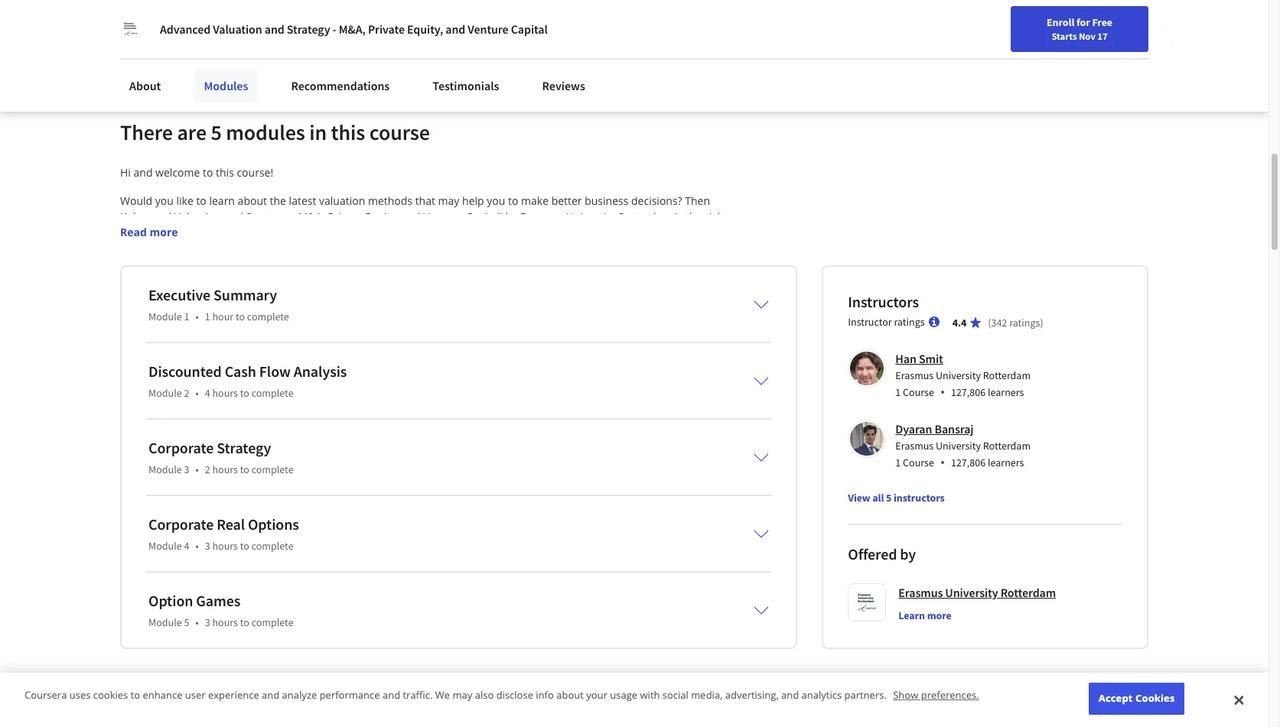 Task type: describe. For each thing, give the bounding box(es) containing it.
1.executive
[[120, 579, 176, 594]]

buyout?
[[508, 402, 548, 417]]

0 vertical spatial strategy
[[287, 21, 330, 37]]

and down critical
[[263, 611, 282, 626]]

without
[[393, 611, 431, 626]]

audience
[[344, 611, 390, 626]]

3 inside corporate strategy module 3 • 2 hours to complete
[[184, 463, 189, 477]]

and down knowledge
[[542, 675, 561, 690]]

1 horizontal spatial help
[[674, 386, 696, 401]]

affiliations.
[[479, 547, 533, 561]]

and right media
[[270, 24, 290, 39]]

1 horizontal spatial cash
[[231, 418, 254, 433]]

to up 'audience.'
[[288, 515, 299, 529]]

career
[[1116, 18, 1145, 31]]

mature
[[637, 290, 673, 304]]

as left mature
[[614, 290, 625, 304]]

1 vertical spatial valuation
[[379, 370, 425, 385]]

0 vertical spatial students
[[625, 226, 669, 240]]

1 vertical spatial investment
[[171, 547, 227, 561]]

about
[[129, 78, 161, 93]]

is up those
[[371, 531, 379, 545]]

and right risk
[[691, 675, 710, 690]]

you left how
[[479, 242, 497, 256]]

1 horizontal spatial by
[[505, 209, 517, 224]]

more for read more
[[150, 225, 178, 239]]

you left invest
[[359, 418, 377, 433]]

course down for?
[[210, 515, 244, 529]]

advanced
[[160, 21, 211, 37]]

how down adaptive
[[550, 402, 573, 417]]

uses
[[69, 689, 91, 703]]

time
[[204, 675, 227, 690]]

1 vertical spatial strategies
[[598, 386, 647, 401]]

1 horizontal spatial level
[[243, 692, 266, 706]]

erasmus inside would you like to learn about the latest valuation methods that may help you to make better business decisions? then 'advanced valuation and strategy – m&a, private equity, and venture capital' by erasmus university rotterdam is the right course for you! this course is helpful for executives that need to value complete strategies and for all students interested in corporate finance and strategy. we present the latest tools and show you how to apply them! we will revolutionize your way of decision making, by extending static techniques from corporate finance with dynamic methods to quantify strategic thinking. traditionally, we assess the attractiveness of an investment as a mature business, where future cash flows mainly result from past decisions. but, in an ever-changing world, strategic decisions determine the firm's long-term success and market value. yet managers often have to consider these long-term implications using intuition and experience alone, with little guidance from structured, quantitative analysis. our treatment goes far beyond the use of standard valuation analysis. we introduce the expanded npv, which brings together dcf, real options, and game theory. thinking in terms of options, games, and adaptive strategies may help managers address strategic questions such as: how do you value a leveraged buyout? how can you value a high-tech venture with negative cash flows? when should you invest in new ventures in stages? how can you incorporate rival bidders in the analysis? the tools we provide can improve your decisions in business and in daily life. * who is this class for? we hope that our course appeals to (graduate) students in finance, economics, and business, as well as to high-ranking professionals and a general audience. this course is particularly interesting for venture capitalists, private equity investors, investment bankers, ceos, cfos, and those who aspire these affiliations. we offer this mooc at 3 levels: 1.executive summary: this 1-week module provides critical insights into the principles of corporate valuation and strategy. this is accessible for time-constrained executives and the general audience without any prior knowledge. 2. student level: this level involves an understanding of the technical details.  this level requires basic knowledge of concepts in corporate finance, e.g., the time value of money, financial statement analysis, capital structure, and the relation between risk and returns. learners of this level can skip week 1. 3. honors l
[[520, 209, 563, 224]]

coursera uses cookies to enhance user experience and analyze performance and traffic. we may also disclose info about your usage with social media, advertising, and analytics partners. show preferences.
[[24, 689, 979, 703]]

1 vertical spatial experience
[[208, 689, 259, 703]]

for up 'present'
[[306, 226, 320, 240]]

1 vertical spatial by
[[373, 274, 385, 288]]

1 vertical spatial strategic
[[571, 306, 613, 320]]

1 horizontal spatial investment
[[555, 290, 611, 304]]

find your new career
[[1049, 18, 1145, 31]]

knowledge
[[545, 659, 599, 674]]

1 vertical spatial performance
[[320, 689, 380, 703]]

0 vertical spatial help
[[462, 193, 484, 208]]

at
[[639, 547, 648, 561]]

0 vertical spatial performance
[[330, 24, 396, 39]]

with down market
[[278, 338, 299, 353]]

provide
[[186, 467, 224, 481]]

1 horizontal spatial we
[[383, 290, 398, 304]]

about link
[[120, 69, 170, 103]]

• inside han smit erasmus university rotterdam 1 course • 127,806 learners
[[940, 384, 945, 401]]

assess
[[400, 290, 433, 304]]

1 horizontal spatial general
[[304, 611, 342, 626]]

the up adaptive
[[542, 370, 559, 385]]

this left accessible
[[619, 595, 640, 610]]

and up them!
[[572, 226, 591, 240]]

2 for discounted
[[184, 386, 189, 400]]

0 vertical spatial strategic
[[224, 290, 267, 304]]

venture inside would you like to learn about the latest valuation methods that may help you to make better business decisions? then 'advanced valuation and strategy – m&a, private equity, and venture capital' by erasmus university rotterdam is the right course for you! this course is helpful for executives that need to value complete strategies and for all students interested in corporate finance and strategy. we present the latest tools and show you how to apply them! we will revolutionize your way of decision making, by extending static techniques from corporate finance with dynamic methods to quantify strategic thinking. traditionally, we assess the attractiveness of an investment as a mature business, where future cash flows mainly result from past decisions. but, in an ever-changing world, strategic decisions determine the firm's long-term success and market value. yet managers often have to consider these long-term implications using intuition and experience alone, with little guidance from structured, quantitative analysis. our treatment goes far beyond the use of standard valuation analysis. we introduce the expanded npv, which brings together dcf, real options, and game theory. thinking in terms of options, games, and adaptive strategies may help managers address strategic questions such as: how do you value a leveraged buyout? how can you value a high-tech venture with negative cash flows? when should you invest in new ventures in stages? how can you incorporate rival bidders in the analysis? the tools we provide can improve your decisions in business and in daily life. * who is this class for? we hope that our course appeals to (graduate) students in finance, economics, and business, as well as to high-ranking professionals and a general audience. this course is particularly interesting for venture capitalists, private equity investors, investment bankers, ceos, cfos, and those who aspire these affiliations. we offer this mooc at 3 levels: 1.executive summary: this 1-week module provides critical insights into the principles of corporate valuation and strategy. this is accessible for time-constrained executives and the general audience without any prior knowledge. 2. student level: this level involves an understanding of the technical details.  this level requires basic knowledge of concepts in corporate finance, e.g., the time value of money, financial statement analysis, capital structure, and the relation between risk and returns. learners of this level can skip week 1. 3. honors l
[[423, 209, 463, 224]]

flows?
[[256, 418, 287, 433]]

1 vertical spatial these
[[448, 547, 476, 561]]

1 horizontal spatial venture
[[468, 21, 509, 37]]

corporate up risk
[[675, 659, 724, 674]]

2 vertical spatial from
[[374, 338, 399, 353]]

2 vertical spatial by
[[900, 545, 916, 564]]

new
[[424, 418, 445, 433]]

real
[[217, 515, 245, 534]]

hours inside corporate real options module 4 • 3 hours to complete
[[212, 539, 238, 553]]

reviews link
[[533, 69, 595, 103]]

to up private
[[636, 515, 646, 529]]

capitalists,
[[556, 531, 608, 545]]

1 horizontal spatial finance
[[606, 274, 643, 288]]

(graduate)
[[301, 515, 353, 529]]

0 horizontal spatial valuation
[[319, 193, 365, 208]]

to right need
[[429, 226, 439, 240]]

constrained
[[146, 611, 205, 626]]

skip
[[289, 692, 309, 706]]

course for dyaran
[[903, 456, 934, 470]]

0 horizontal spatial business,
[[537, 515, 583, 529]]

0 horizontal spatial business
[[378, 467, 422, 481]]

course down recommendations
[[369, 118, 430, 146]]

the down then
[[686, 209, 702, 224]]

corporate up prior
[[451, 595, 500, 610]]

the up game
[[279, 370, 295, 385]]

complete inside discounted cash flow analysis module 2 • 4 hours to complete
[[252, 386, 294, 400]]

0 horizontal spatial that
[[167, 515, 187, 529]]

you left like
[[155, 193, 174, 208]]

erasmus university rotterdam
[[899, 585, 1056, 600]]

0 horizontal spatial interested
[[341, 698, 434, 726]]

1 vertical spatial strategy.
[[573, 595, 616, 610]]

1 horizontal spatial analysis.
[[522, 338, 564, 353]]

0 horizontal spatial level
[[143, 659, 166, 674]]

and right review
[[446, 21, 465, 37]]

view
[[848, 491, 871, 505]]

thinking.
[[270, 290, 313, 304]]

0 vertical spatial m&a,
[[339, 21, 366, 37]]

bankers,
[[230, 547, 273, 561]]

where
[[120, 306, 151, 320]]

you right do
[[397, 402, 415, 417]]

0 horizontal spatial tools
[[141, 467, 166, 481]]

• inside executive summary module 1 • 1 hour to complete
[[195, 310, 199, 323]]

static
[[440, 274, 466, 288]]

value up new in the left bottom of the page
[[418, 402, 444, 417]]

a left mature
[[628, 290, 634, 304]]

principles
[[387, 595, 435, 610]]

corporate down read more button
[[132, 242, 181, 256]]

erasmus university rotterdam image
[[120, 18, 142, 40]]

1 horizontal spatial private
[[368, 21, 405, 37]]

npv,
[[614, 370, 638, 385]]

0 vertical spatial managers
[[374, 322, 424, 336]]

e.g.,
[[162, 675, 182, 690]]

and down the learn
[[224, 209, 243, 224]]

the right 'present'
[[351, 242, 368, 256]]

0 horizontal spatial latest
[[289, 193, 316, 208]]

present
[[310, 242, 348, 256]]

this down capitalists,
[[582, 547, 600, 561]]

erasmus university rotterdam link
[[899, 584, 1056, 602]]

the up financial
[[316, 659, 333, 674]]

to right how
[[524, 242, 535, 256]]

0 vertical spatial venture
[[120, 418, 159, 433]]

with right usage
[[640, 689, 660, 703]]

course for han
[[903, 385, 934, 399]]

any
[[434, 611, 452, 626]]

details.
[[383, 659, 418, 674]]

corporate real options module 4 • 3 hours to complete
[[148, 515, 299, 553]]

1 term from the left
[[195, 322, 219, 336]]

of right 'terms'
[[436, 386, 446, 401]]

private
[[611, 531, 646, 545]]

relation
[[583, 675, 621, 690]]

helpful
[[268, 226, 303, 240]]

expanded
[[562, 370, 612, 385]]

han smit image
[[850, 352, 884, 385]]

learners for dyaran bansraj
[[988, 456, 1024, 470]]

0 horizontal spatial strategy.
[[245, 242, 288, 256]]

0 vertical spatial decisions
[[616, 306, 662, 320]]

we down helpful
[[291, 242, 307, 256]]

we up leveraged
[[473, 370, 489, 385]]

5 inside option games module 5 • 3 hours to complete
[[184, 616, 189, 630]]

the down involves
[[185, 675, 201, 690]]

attractiveness
[[455, 290, 524, 304]]

as:
[[339, 402, 352, 417]]

value up incorporate
[[617, 402, 644, 417]]

this up time-
[[120, 595, 140, 610]]

127,806 for dyaran bansraj
[[951, 456, 986, 470]]

appeals
[[247, 515, 286, 529]]

0 vertical spatial finance,
[[414, 515, 453, 529]]

1 horizontal spatial ratings
[[1009, 316, 1040, 330]]

1 horizontal spatial executives
[[323, 226, 375, 240]]

a down for?
[[212, 531, 218, 545]]

to right cookies
[[131, 689, 140, 703]]

0 vertical spatial may
[[438, 193, 459, 208]]

complete inside corporate real options module 4 • 3 hours to complete
[[252, 539, 294, 553]]

0 horizontal spatial ratings
[[894, 315, 925, 329]]

1 horizontal spatial equity,
[[407, 21, 443, 37]]

rotterdam inside han smit erasmus university rotterdam 1 course • 127,806 learners
[[983, 369, 1031, 382]]

dyaran bansraj link
[[896, 421, 974, 437]]

private inside would you like to learn about the latest valuation methods that may help you to make better business decisions? then 'advanced valuation and strategy – m&a, private equity, and venture capital' by erasmus university rotterdam is the right course for you! this course is helpful for executives that need to value complete strategies and for all students interested in corporate finance and strategy. we present the latest tools and show you how to apply them! we will revolutionize your way of decision making, by extending static techniques from corporate finance with dynamic methods to quantify strategic thinking. traditionally, we assess the attractiveness of an investment as a mature business, where future cash flows mainly result from past decisions. but, in an ever-changing world, strategic decisions determine the firm's long-term success and market value. yet managers often have to consider these long-term implications using intuition and experience alone, with little guidance from structured, quantitative analysis. our treatment goes far beyond the use of standard valuation analysis. we introduce the expanded npv, which brings together dcf, real options, and game theory. thinking in terms of options, games, and adaptive strategies may help managers address strategic questions such as: how do you value a leveraged buyout? how can you value a high-tech venture with negative cash flows? when should you invest in new ventures in stages? how can you incorporate rival bidders in the analysis? the tools we provide can improve your decisions in business and in daily life. * who is this class for? we hope that our course appeals to (graduate) students in finance, economics, and business, as well as to high-ranking professionals and a general audience. this course is particularly interesting for venture capitalists, private equity investors, investment bankers, ceos, cfos, and those who aspire these affiliations. we offer this mooc at 3 levels: 1.executive summary: this 1-week module provides critical insights into the principles of corporate valuation and strategy. this is accessible for time-constrained executives and the general audience without any prior knowledge. 2. student level: this level involves an understanding of the technical details.  this level requires basic knowledge of concepts in corporate finance, e.g., the time value of money, financial statement analysis, capital structure, and the relation between risk and returns. learners of this level can skip week 1. 3. honors l
[[328, 209, 362, 224]]

we left offer
[[536, 547, 552, 561]]

with up mature
[[645, 274, 667, 288]]

brings
[[673, 370, 704, 385]]

this down time
[[222, 692, 240, 706]]

valuation inside would you like to learn about the latest valuation methods that may help you to make better business decisions? then 'advanced valuation and strategy – m&a, private equity, and venture capital' by erasmus university rotterdam is the right course for you! this course is helpful for executives that need to value complete strategies and for all students interested in corporate finance and strategy. we present the latest tools and show you how to apply them! we will revolutionize your way of decision making, by extending static techniques from corporate finance with dynamic methods to quantify strategic thinking. traditionally, we assess the attractiveness of an investment as a mature business, where future cash flows mainly result from past decisions. but, in an ever-changing world, strategic decisions determine the firm's long-term success and market value. yet managers often have to consider these long-term implications using intuition and experience alone, with little guidance from structured, quantitative analysis. our treatment goes far beyond the use of standard valuation analysis. we introduce the expanded npv, which brings together dcf, real options, and game theory. thinking in terms of options, games, and adaptive strategies may help managers address strategic questions such as: how do you value a leveraged buyout? how can you value a high-tech venture with negative cash flows? when should you invest in new ventures in stages? how can you incorporate rival bidders in the analysis? the tools we provide can improve your decisions in business and in daily life. * who is this class for? we hope that our course appeals to (graduate) students in finance, economics, and business, as well as to high-ranking professionals and a general audience. this course is particularly interesting for venture capitalists, private equity investors, investment bankers, ceos, cfos, and those who aspire these affiliations. we offer this mooc at 3 levels: 1.executive summary: this 1-week module provides critical insights into the principles of corporate valuation and strategy. this is accessible for time-constrained executives and the general audience without any prior knowledge. 2. student level: this level involves an understanding of the technical details.  this level requires basic knowledge of concepts in corporate finance, e.g., the time value of money, financial statement analysis, capital structure, and the relation between risk and returns. learners of this level can skip week 1. 3. honors l
[[174, 209, 221, 224]]

to inside option games module 5 • 3 hours to complete
[[240, 616, 249, 630]]

value up the show on the top of the page
[[442, 226, 468, 240]]

we down *
[[120, 515, 136, 529]]

flow
[[259, 362, 291, 381]]

to inside corporate strategy module 3 • 2 hours to complete
[[240, 463, 249, 477]]

you left incorporate
[[592, 418, 610, 433]]

nov
[[1079, 30, 1096, 42]]

0 horizontal spatial methods
[[120, 290, 165, 304]]

and down firm's
[[165, 338, 184, 353]]

a up incorporate
[[647, 402, 653, 417]]

1 vertical spatial venture
[[514, 531, 553, 545]]

2 term from the left
[[596, 322, 621, 336]]

of down understanding in the bottom left of the page
[[259, 675, 269, 690]]

han smit erasmus university rotterdam 1 course • 127,806 learners
[[896, 351, 1031, 401]]

better
[[551, 193, 582, 208]]

this right the you!
[[198, 226, 218, 240]]

1 vertical spatial latest
[[370, 242, 398, 256]]

as up private
[[622, 515, 633, 529]]

usage
[[610, 689, 638, 703]]

0 vertical spatial an
[[540, 290, 553, 304]]

address
[[173, 402, 212, 417]]

and up summary
[[223, 242, 243, 256]]

0 vertical spatial from
[[527, 274, 551, 288]]

1 vertical spatial may
[[650, 386, 671, 401]]

0 vertical spatial social
[[204, 24, 233, 39]]

traffic.
[[403, 689, 433, 703]]

you up capital'
[[487, 193, 505, 208]]

would you like to learn about the latest valuation methods that may help you to make better business decisions? then 'advanced valuation and strategy – m&a, private equity, and venture capital' by erasmus university rotterdam is the right course for you! this course is helpful for executives that need to value complete strategies and for all students interested in corporate finance and strategy. we present the latest tools and show you how to apply them! we will revolutionize your way of decision making, by extending static techniques from corporate finance with dynamic methods to quantify strategic thinking. traditionally, we assess the attractiveness of an investment as a mature business, where future cash flows mainly result from past decisions. but, in an ever-changing world, strategic decisions determine the firm's long-term success and market value. yet managers often have to consider these long-term implications using intuition and experience alone, with little guidance from structured, quantitative analysis. our treatment goes far beyond the use of standard valuation analysis. we introduce the expanded npv, which brings together dcf, real options, and game theory. thinking in terms of options, games, and adaptive strategies may help managers address strategic questions such as: how do you value a leveraged buyout? how can you value a high-tech venture with negative cash flows? when should you invest in new ventures in stages? how can you incorporate rival bidders in the analysis? the tools we provide can improve your decisions in business and in daily life. * who is this class for? we hope that our course appeals to (graduate) students in finance, economics, and business, as well as to high-ranking professionals and a general audience. this course is particularly interesting for venture capitalists, private equity investors, investment bankers, ceos, cfos, and those who aspire these affiliations. we offer this mooc at 3 levels: 1.executive summary: this 1-week module provides critical insights into the principles of corporate valuation and strategy. this is accessible for time-constrained executives and the general audience without any prior knowledge. 2. student level: this level involves an understanding of the technical details.  this level requires basic knowledge of concepts in corporate finance, e.g., the time value of money, financial statement analysis, capital structure, and the relation between risk and returns. learners of this level can skip week 1. 3. honors l
[[120, 193, 731, 728]]

module for corporate strategy
[[148, 463, 182, 477]]

for?
[[213, 499, 232, 513]]

2 vertical spatial may
[[453, 689, 472, 703]]

decisions.
[[361, 306, 411, 320]]

hours inside discounted cash flow analysis module 2 • 4 hours to complete
[[212, 386, 238, 400]]

quantitative
[[459, 338, 519, 353]]

invest
[[380, 418, 409, 433]]

0 vertical spatial high-
[[656, 402, 681, 417]]

4 inside corporate real options module 4 • 3 hours to complete
[[184, 539, 189, 553]]

0 vertical spatial week
[[153, 595, 179, 610]]

financial
[[312, 675, 354, 690]]

2 long- from the left
[[571, 322, 596, 336]]

2 vertical spatial valuation
[[503, 595, 549, 610]]

this down 2.
[[120, 659, 140, 674]]

1 horizontal spatial social
[[663, 689, 689, 703]]

then
[[685, 193, 710, 208]]

and down "beyond"
[[256, 386, 275, 401]]

for up affiliations. on the left of page
[[497, 531, 512, 545]]

our
[[190, 515, 208, 529]]

1 vertical spatial finance,
[[120, 675, 159, 690]]

cookies
[[1136, 692, 1175, 706]]

course down the learn
[[221, 226, 255, 240]]

0 horizontal spatial decisions
[[317, 467, 363, 481]]

and right hi
[[134, 165, 153, 180]]

and up need
[[401, 209, 421, 224]]

1 vertical spatial executives
[[208, 611, 260, 626]]

university inside would you like to learn about the latest valuation methods that may help you to make better business decisions? then 'advanced valuation and strategy – m&a, private equity, and venture capital' by erasmus university rotterdam is the right course for you! this course is helpful for executives that need to value complete strategies and for all students interested in corporate finance and strategy. we present the latest tools and show you how to apply them! we will revolutionize your way of decision making, by extending static techniques from corporate finance with dynamic methods to quantify strategic thinking. traditionally, we assess the attractiveness of an investment as a mature business, where future cash flows mainly result from past decisions. but, in an ever-changing world, strategic decisions determine the firm's long-term success and market value. yet managers often have to consider these long-term implications using intuition and experience alone, with little guidance from structured, quantitative analysis. our treatment goes far beyond the use of standard valuation analysis. we introduce the expanded npv, which brings together dcf, real options, and game theory. thinking in terms of options, games, and adaptive strategies may help managers address strategic questions such as: how do you value a leveraged buyout? how can you value a high-tech venture with negative cash flows? when should you invest in new ventures in stages? how can you incorporate rival bidders in the analysis? the tools we provide can improve your decisions in business and in daily life. * who is this class for? we hope that our course appeals to (graduate) students in finance, economics, and business, as well as to high-ranking professionals and a general audience. this course is particularly interesting for venture capitalists, private equity investors, investment bankers, ceos, cfos, and those who aspire these affiliations. we offer this mooc at 3 levels: 1.executive summary: this 1-week module provides critical insights into the principles of corporate valuation and strategy. this is accessible for time-constrained executives and the general audience without any prior knowledge. 2. student level: this level involves an understanding of the technical details.  this level requires basic knowledge of concepts in corporate finance, e.g., the time value of money, financial statement analysis, capital structure, and the relation between risk and returns. learners of this level can skip week 1. 3. honors l
[[566, 209, 616, 224]]

this up cfos,
[[312, 531, 332, 545]]

0 vertical spatial methods
[[368, 193, 412, 208]]

0 vertical spatial valuation
[[213, 21, 262, 37]]

0 vertical spatial finance
[[184, 242, 221, 256]]

1-
[[143, 595, 153, 610]]

1 options, from the left
[[213, 386, 253, 401]]

critical
[[269, 595, 301, 610]]

the up helpful
[[270, 193, 286, 208]]

statement
[[356, 675, 407, 690]]

0 vertical spatial these
[[541, 322, 569, 336]]

of up money,
[[303, 659, 313, 674]]

how down the thinking
[[355, 402, 378, 417]]

1 horizontal spatial week
[[312, 692, 338, 706]]

1 for executive
[[205, 310, 210, 323]]

we right traffic.
[[435, 689, 450, 703]]

module for executive summary
[[148, 310, 182, 323]]

2 vertical spatial strategic
[[215, 402, 258, 417]]

is down decisions?
[[675, 209, 683, 224]]

ceos,
[[275, 547, 304, 561]]

with down address on the bottom
[[162, 418, 183, 433]]

3 inside option games module 5 • 3 hours to complete
[[205, 616, 210, 630]]

0 vertical spatial business
[[585, 193, 629, 208]]

also
[[475, 689, 494, 703]]

understanding
[[227, 659, 301, 674]]

partners.
[[844, 689, 887, 703]]

audience.
[[261, 531, 309, 545]]

to up future
[[167, 290, 178, 304]]

0 vertical spatial cash
[[188, 306, 211, 320]]

of up theory.
[[318, 370, 328, 385]]

0 horizontal spatial students
[[356, 515, 399, 529]]

option games module 5 • 3 hours to complete
[[148, 591, 294, 630]]

0 horizontal spatial strategies
[[521, 226, 569, 240]]

and left the show on the top of the page
[[428, 242, 447, 256]]

learn more button
[[899, 608, 952, 623]]

of down time
[[209, 692, 219, 706]]

0 horizontal spatial general
[[220, 531, 258, 545]]

as left well
[[586, 515, 597, 529]]

0 vertical spatial that
[[415, 193, 435, 208]]

determine
[[665, 306, 717, 320]]

• inside option games module 5 • 3 hours to complete
[[195, 616, 199, 630]]

corporate down them!
[[554, 274, 603, 288]]

for left the you!
[[157, 226, 171, 240]]

to right welcome
[[203, 165, 213, 180]]

rotterdam inside would you like to learn about the latest valuation methods that may help you to make better business decisions? then 'advanced valuation and strategy – m&a, private equity, and venture capital' by erasmus university rotterdam is the right course for you! this course is helpful for executives that need to value complete strategies and for all students interested in corporate finance and strategy. we present the latest tools and show you how to apply them! we will revolutionize your way of decision making, by extending static techniques from corporate finance with dynamic methods to quantify strategic thinking. traditionally, we assess the attractiveness of an investment as a mature business, where future cash flows mainly result from past decisions. but, in an ever-changing world, strategic decisions determine the firm's long-term success and market value. yet managers often have to consider these long-term implications using intuition and experience alone, with little guidance from structured, quantitative analysis. our treatment goes far beyond the use of standard valuation analysis. we introduce the expanded npv, which brings together dcf, real options, and game theory. thinking in terms of options, games, and adaptive strategies may help managers address strategic questions such as: how do you value a leveraged buyout? how can you value a high-tech venture with negative cash flows? when should you invest in new ventures in stages? how can you incorporate rival bidders in the analysis? the tools we provide can improve your decisions in business and in daily life. * who is this class for? we hope that our course appeals to (graduate) students in finance, economics, and business, as well as to high-ranking professionals and a general audience. this course is particularly interesting for venture capitalists, private equity investors, investment bankers, ceos, cfos, and those who aspire these affiliations. we offer this mooc at 3 levels: 1.executive summary: this 1-week module provides critical insights into the principles of corporate valuation and strategy. this is accessible for time-constrained executives and the general audience without any prior knowledge. 2. student level: this level involves an understanding of the technical details.  this level requires basic knowledge of concepts in corporate finance, e.g., the time value of money, financial statement analysis, capital structure, and the relation between risk and returns. learners of this level can skip week 1. 3. honors l
[[619, 209, 672, 224]]

the down critical
[[285, 611, 301, 626]]

interested inside would you like to learn about the latest valuation methods that may help you to make better business decisions? then 'advanced valuation and strategy – m&a, private equity, and venture capital' by erasmus university rotterdam is the right course for you! this course is helpful for executives that need to value complete strategies and for all students interested in corporate finance and strategy. we present the latest tools and show you how to apply them! we will revolutionize your way of decision making, by extending static techniques from corporate finance with dynamic methods to quantify strategic thinking. traditionally, we assess the attractiveness of an investment as a mature business, where future cash flows mainly result from past decisions. but, in an ever-changing world, strategic decisions determine the firm's long-term success and market value. yet managers often have to consider these long-term implications using intuition and experience alone, with little guidance from structured, quantitative analysis. our treatment goes far beyond the use of standard valuation analysis. we introduce the expanded npv, which brings together dcf, real options, and game theory. thinking in terms of options, games, and adaptive strategies may help managers address strategic questions such as: how do you value a leveraged buyout? how can you value a high-tech venture with negative cash flows? when should you invest in new ventures in stages? how can you incorporate rival bidders in the analysis? the tools we provide can improve your decisions in business and in daily life. * who is this class for? we hope that our course appeals to (graduate) students in finance, economics, and business, as well as to high-ranking professionals and a general audience. this course is particularly interesting for venture capitalists, private equity investors, investment bankers, ceos, cfos, and those who aspire these affiliations. we offer this mooc at 3 levels: 1.executive summary: this 1-week module provides critical insights into the principles of corporate valuation and strategy. this is accessible for time-constrained executives and the general audience without any prior knowledge. 2. student level: this level involves an understanding of the technical details.  this level requires basic knowledge of concepts in corporate finance, e.g., the time value of money, financial statement analysis, capital structure, and the relation between risk and returns. learners of this level can skip week 1. 3. honors l
[[672, 226, 723, 240]]

• inside dyaran bansraj erasmus university rotterdam 1 course • 127,806 learners
[[940, 454, 945, 471]]

extending
[[387, 274, 437, 288]]

this down recommendations
[[331, 118, 365, 146]]

offer
[[555, 547, 579, 561]]

a up ventures
[[447, 402, 453, 417]]

find
[[1049, 18, 1069, 31]]

read
[[120, 225, 147, 239]]

the
[[120, 467, 139, 481]]

real
[[191, 386, 210, 401]]

how right "stages?"
[[546, 418, 569, 433]]

0 vertical spatial business,
[[676, 290, 722, 304]]

would
[[120, 193, 152, 208]]

3 inside corporate real options module 4 • 3 hours to complete
[[205, 539, 210, 553]]



Task type: vqa. For each thing, say whether or not it's contained in the screenshot.
automating
no



Task type: locate. For each thing, give the bounding box(es) containing it.
corporate for corporate real options
[[148, 515, 214, 534]]

2 module from the top
[[148, 386, 182, 400]]

week up the constrained
[[153, 595, 179, 610]]

0 horizontal spatial long-
[[170, 322, 195, 336]]

0 horizontal spatial investment
[[171, 547, 227, 561]]

( 342 ratings )
[[988, 316, 1043, 330]]

to inside discounted cash flow analysis module 2 • 4 hours to complete
[[240, 386, 249, 400]]

we left will
[[120, 274, 136, 288]]

log in link
[[1153, 15, 1195, 34]]

2 learners from the top
[[988, 456, 1024, 470]]

complete down "options" on the bottom left
[[252, 539, 294, 553]]

experience inside would you like to learn about the latest valuation methods that may help you to make better business decisions? then 'advanced valuation and strategy – m&a, private equity, and venture capital' by erasmus university rotterdam is the right course for you! this course is helpful for executives that need to value complete strategies and for all students interested in corporate finance and strategy. we present the latest tools and show you how to apply them! we will revolutionize your way of decision making, by extending static techniques from corporate finance with dynamic methods to quantify strategic thinking. traditionally, we assess the attractiveness of an investment as a mature business, where future cash flows mainly result from past decisions. but, in an ever-changing world, strategic decisions determine the firm's long-term success and market value. yet managers often have to consider these long-term implications using intuition and experience alone, with little guidance from structured, quantitative analysis. our treatment goes far beyond the use of standard valuation analysis. we introduce the expanded npv, which brings together dcf, real options, and game theory. thinking in terms of options, games, and adaptive strategies may help managers address strategic questions such as: how do you value a leveraged buyout? how can you value a high-tech venture with negative cash flows? when should you invest in new ventures in stages? how can you incorporate rival bidders in the analysis? the tools we provide can improve your decisions in business and in daily life. * who is this class for? we hope that our course appeals to (graduate) students in finance, economics, and business, as well as to high-ranking professionals and a general audience. this course is particularly interesting for venture capitalists, private equity investors, investment bankers, ceos, cfos, and those who aspire these affiliations. we offer this mooc at 3 levels: 1.executive summary: this 1-week module provides critical insights into the principles of corporate valuation and strategy. this is accessible for time-constrained executives and the general audience without any prior knowledge. 2. student level: this level involves an understanding of the technical details.  this level requires basic knowledge of concepts in corporate finance, e.g., the time value of money, financial statement analysis, capital structure, and the relation between risk and returns. learners of this level can skip week 1. 3. honors l
[[187, 338, 242, 353]]

1 vertical spatial an
[[448, 306, 461, 320]]

2 options, from the left
[[449, 386, 490, 401]]

to inside executive summary module 1 • 1 hour to complete
[[236, 310, 245, 323]]

corporate inside corporate real options module 4 • 3 hours to complete
[[148, 515, 214, 534]]

1
[[184, 310, 189, 323], [205, 310, 210, 323], [896, 385, 901, 399], [896, 456, 901, 470]]

you down expanded
[[596, 402, 615, 417]]

1 for han
[[896, 385, 901, 399]]

cash
[[225, 362, 256, 381]]

1 vertical spatial corporate
[[148, 515, 214, 534]]

business,
[[676, 290, 722, 304], [537, 515, 583, 529]]

level down student
[[143, 659, 166, 674]]

1 vertical spatial venture
[[423, 209, 463, 224]]

dyaran bansraj image
[[850, 422, 884, 456]]

media
[[236, 24, 268, 39]]

0 horizontal spatial venture
[[423, 209, 463, 224]]

• down 'smit'
[[940, 384, 945, 401]]

1 vertical spatial m&a,
[[298, 209, 325, 224]]

it
[[178, 24, 185, 39]]

that left our on the left bottom
[[167, 515, 187, 529]]

more for learn more
[[927, 609, 952, 623]]

2 horizontal spatial level
[[447, 659, 470, 674]]

1 horizontal spatial decisions
[[616, 306, 662, 320]]

is left accessible
[[642, 595, 650, 610]]

127,806 up bansraj
[[951, 385, 986, 399]]

rotterdam inside "link"
[[1001, 585, 1056, 600]]

of up any
[[438, 595, 448, 610]]

and up buyout?
[[531, 386, 550, 401]]

learners
[[988, 385, 1024, 399], [988, 456, 1024, 470]]

1 vertical spatial high-
[[649, 515, 674, 529]]

implications
[[623, 322, 684, 336]]

1 horizontal spatial business,
[[676, 290, 722, 304]]

erasmus inside dyaran bansraj erasmus university rotterdam 1 course • 127,806 learners
[[896, 439, 934, 453]]

alone,
[[244, 338, 275, 353]]

*
[[120, 499, 126, 513]]

hours down analysis?
[[212, 463, 238, 477]]

for inside enroll for free starts nov 17
[[1077, 15, 1090, 29]]

0 vertical spatial more
[[150, 225, 178, 239]]

this left "class" at the bottom
[[165, 499, 183, 513]]

0 vertical spatial 5
[[211, 118, 222, 146]]

far
[[221, 370, 235, 385]]

level up capital
[[447, 659, 470, 674]]

2 left real
[[184, 386, 189, 400]]

equity, inside would you like to learn about the latest valuation methods that may help you to make better business decisions? then 'advanced valuation and strategy – m&a, private equity, and venture capital' by erasmus university rotterdam is the right course for you! this course is helpful for executives that need to value complete strategies and for all students interested in corporate finance and strategy. we present the latest tools and show you how to apply them! we will revolutionize your way of decision making, by extending static techniques from corporate finance with dynamic methods to quantify strategic thinking. traditionally, we assess the attractiveness of an investment as a mature business, where future cash flows mainly result from past decisions. but, in an ever-changing world, strategic decisions determine the firm's long-term success and market value. yet managers often have to consider these long-term implications using intuition and experience alone, with little guidance from structured, quantitative analysis. our treatment goes far beyond the use of standard valuation analysis. we introduce the expanded npv, which brings together dcf, real options, and game theory. thinking in terms of options, games, and adaptive strategies may help managers address strategic questions such as: how do you value a leveraged buyout? how can you value a high-tech venture with negative cash flows? when should you invest in new ventures in stages? how can you incorporate rival bidders in the analysis? the tools we provide can improve your decisions in business and in daily life. * who is this class for? we hope that our course appeals to (graduate) students in finance, economics, and business, as well as to high-ranking professionals and a general audience. this course is particularly interesting for venture capitalists, private equity investors, investment bankers, ceos, cfos, and those who aspire these affiliations. we offer this mooc at 3 levels: 1.executive summary: this 1-week module provides critical insights into the principles of corporate valuation and strategy. this is accessible for time-constrained executives and the general audience without any prior knowledge. 2. student level: this level involves an understanding of the technical details.  this level requires basic knowledge of concepts in corporate finance, e.g., the time value of money, financial statement analysis, capital structure, and the relation between risk and returns. learners of this level can skip week 1. 3. honors l
[[365, 209, 399, 224]]

structure,
[[491, 675, 539, 690]]

1 left hour
[[205, 310, 210, 323]]

1 horizontal spatial interested
[[672, 226, 723, 240]]

0 horizontal spatial week
[[153, 595, 179, 610]]

learn
[[209, 193, 235, 208]]

is left helpful
[[257, 226, 265, 240]]

2 horizontal spatial that
[[415, 193, 435, 208]]

traditionally,
[[316, 290, 380, 304]]

share it on social media and in your performance review
[[146, 24, 432, 39]]

that up need
[[415, 193, 435, 208]]

1 vertical spatial strategy
[[246, 209, 287, 224]]

module inside corporate real options module 4 • 3 hours to complete
[[148, 539, 182, 553]]

requires
[[473, 659, 514, 674]]

module inside executive summary module 1 • 1 hour to complete
[[148, 310, 182, 323]]

when
[[290, 418, 319, 433]]

1 horizontal spatial tools
[[400, 242, 425, 256]]

accept cookies button
[[1089, 684, 1185, 715]]

2 inside discounted cash flow analysis module 2 • 4 hours to complete
[[184, 386, 189, 400]]

to down provides
[[240, 616, 249, 630]]

experience
[[187, 338, 242, 353], [208, 689, 259, 703]]

0 vertical spatial 127,806
[[951, 385, 986, 399]]

1 horizontal spatial term
[[596, 322, 621, 336]]

more right the learn
[[927, 609, 952, 623]]

have
[[456, 322, 480, 336]]

strategy inside corporate strategy module 3 • 2 hours to complete
[[217, 438, 271, 457]]

levels:
[[660, 547, 691, 561]]

0 horizontal spatial equity,
[[365, 209, 399, 224]]

recommendations
[[291, 78, 390, 93]]

the down where
[[120, 322, 137, 336]]

complete inside option games module 5 • 3 hours to complete
[[252, 616, 294, 630]]

course inside dyaran bansraj erasmus university rotterdam 1 course • 127,806 learners
[[903, 456, 934, 470]]

value down understanding in the bottom left of the page
[[229, 675, 256, 690]]

do
[[381, 402, 394, 417]]

review
[[399, 24, 432, 39]]

complete inside corporate strategy module 3 • 2 hours to complete
[[252, 463, 294, 477]]

0 vertical spatial latest
[[289, 193, 316, 208]]

1 vertical spatial private
[[328, 209, 362, 224]]

complete inside executive summary module 1 • 1 hour to complete
[[247, 310, 289, 323]]

way
[[251, 274, 271, 288]]

intuition
[[120, 338, 162, 353]]

1 vertical spatial cash
[[231, 418, 254, 433]]

2 horizontal spatial from
[[527, 274, 551, 288]]

• down our on the left bottom
[[195, 539, 199, 553]]

2 vertical spatial strategy
[[217, 438, 271, 457]]

corporate for corporate strategy
[[148, 438, 214, 457]]

can
[[576, 402, 593, 417], [571, 418, 589, 433], [227, 467, 244, 481], [269, 692, 286, 706]]

4 module from the top
[[148, 539, 182, 553]]

ranking
[[674, 515, 712, 529]]

1 long- from the left
[[170, 322, 195, 336]]

in
[[1179, 18, 1188, 31]]

1 horizontal spatial about
[[556, 689, 584, 703]]

5 inside button
[[886, 491, 892, 505]]

course down 'advanced
[[120, 226, 154, 240]]

learn
[[899, 609, 925, 623]]

all inside would you like to learn about the latest valuation methods that may help you to make better business decisions? then 'advanced valuation and strategy – m&a, private equity, and venture capital' by erasmus university rotterdam is the right course for you! this course is helpful for executives that need to value complete strategies and for all students interested in corporate finance and strategy. we present the latest tools and show you how to apply them! we will revolutionize your way of decision making, by extending static techniques from corporate finance with dynamic methods to quantify strategic thinking. traditionally, we assess the attractiveness of an investment as a mature business, where future cash flows mainly result from past decisions. but, in an ever-changing world, strategic decisions determine the firm's long-term success and market value. yet managers often have to consider these long-term implications using intuition and experience alone, with little guidance from structured, quantitative analysis. our treatment goes far beyond the use of standard valuation analysis. we introduce the expanded npv, which brings together dcf, real options, and game theory. thinking in terms of options, games, and adaptive strategies may help managers address strategic questions such as: how do you value a leveraged buyout? how can you value a high-tech venture with negative cash flows? when should you invest in new ventures in stages? how can you incorporate rival bidders in the analysis? the tools we provide can improve your decisions in business and in daily life. * who is this class for? we hope that our course appeals to (graduate) students in finance, economics, and business, as well as to high-ranking professionals and a general audience. this course is particularly interesting for venture capitalists, private equity investors, investment bankers, ceos, cfos, and those who aspire these affiliations. we offer this mooc at 3 levels: 1.executive summary: this 1-week module provides critical insights into the principles of corporate valuation and strategy. this is accessible for time-constrained executives and the general audience without any prior knowledge. 2. student level: this level involves an understanding of the technical details.  this level requires basic knowledge of concepts in corporate finance, e.g., the time value of money, financial statement analysis, capital structure, and the relation between risk and returns. learners of this level can skip week 1. 3. honors l
[[611, 226, 623, 240]]

1 vertical spatial analysis.
[[428, 370, 470, 385]]

more
[[150, 225, 178, 239], [927, 609, 952, 623]]

investment down our on the left bottom
[[171, 547, 227, 561]]

erasmus inside erasmus university rotterdam "link"
[[899, 585, 943, 600]]

and up alone,
[[263, 322, 282, 336]]

1 horizontal spatial 2
[[205, 463, 210, 477]]

1 vertical spatial general
[[304, 611, 342, 626]]

university inside dyaran bansraj erasmus university rotterdam 1 course • 127,806 learners
[[936, 439, 981, 453]]

we left provide
[[169, 467, 183, 481]]

module inside discounted cash flow analysis module 2 • 4 hours to complete
[[148, 386, 182, 400]]

1 vertical spatial that
[[378, 226, 398, 240]]

1 horizontal spatial m&a,
[[339, 21, 366, 37]]

honors
[[132, 724, 169, 728]]

0 vertical spatial analysis.
[[522, 338, 564, 353]]

managers
[[374, 322, 424, 336], [120, 402, 170, 417]]

complete
[[471, 226, 518, 240], [247, 310, 289, 323], [252, 386, 294, 400], [252, 463, 294, 477], [252, 539, 294, 553], [252, 616, 294, 630]]

0 horizontal spatial finance,
[[120, 675, 159, 690]]

learners for han smit
[[988, 385, 1024, 399]]

the down knowledge
[[564, 675, 580, 690]]

1 horizontal spatial strategy.
[[573, 595, 616, 610]]

1 horizontal spatial that
[[378, 226, 398, 240]]

capital
[[511, 21, 548, 37]]

summary
[[214, 285, 277, 304]]

decisions
[[616, 306, 662, 320], [317, 467, 363, 481]]

hours down real
[[212, 539, 238, 553]]

0 horizontal spatial venture
[[120, 418, 159, 433]]

• down the quantify
[[195, 310, 199, 323]]

5 right the are
[[211, 118, 222, 146]]

2 horizontal spatial by
[[900, 545, 916, 564]]

m&a, inside would you like to learn about the latest valuation methods that may help you to make better business decisions? then 'advanced valuation and strategy – m&a, private equity, and venture capital' by erasmus university rotterdam is the right course for you! this course is helpful for executives that need to value complete strategies and for all students interested in corporate finance and strategy. we present the latest tools and show you how to apply them! we will revolutionize your way of decision making, by extending static techniques from corporate finance with dynamic methods to quantify strategic thinking. traditionally, we assess the attractiveness of an investment as a mature business, where future cash flows mainly result from past decisions. but, in an ever-changing world, strategic decisions determine the firm's long-term success and market value. yet managers often have to consider these long-term implications using intuition and experience alone, with little guidance from structured, quantitative analysis. our treatment goes far beyond the use of standard valuation analysis. we introduce the expanded npv, which brings together dcf, real options, and game theory. thinking in terms of options, games, and adaptive strategies may help managers address strategic questions such as: how do you value a leveraged buyout? how can you value a high-tech venture with negative cash flows? when should you invest in new ventures in stages? how can you incorporate rival bidders in the analysis? the tools we provide can improve your decisions in business and in daily life. * who is this class for? we hope that our course appeals to (graduate) students in finance, economics, and business, as well as to high-ranking professionals and a general audience. this course is particularly interesting for venture capitalists, private equity investors, investment bankers, ceos, cfos, and those who aspire these affiliations. we offer this mooc at 3 levels: 1.executive summary: this 1-week module provides critical insights into the principles of corporate valuation and strategy. this is accessible for time-constrained executives and the general audience without any prior knowledge. 2. student level: this level involves an understanding of the technical details.  this level requires basic knowledge of concepts in corporate finance, e.g., the time value of money, financial statement analysis, capital structure, and the relation between risk and returns. learners of this level can skip week 1. 3. honors l
[[298, 209, 325, 224]]

5 down module
[[184, 616, 189, 630]]

about inside would you like to learn about the latest valuation methods that may help you to make better business decisions? then 'advanced valuation and strategy – m&a, private equity, and venture capital' by erasmus university rotterdam is the right course for you! this course is helpful for executives that need to value complete strategies and for all students interested in corporate finance and strategy. we present the latest tools and show you how to apply them! we will revolutionize your way of decision making, by extending static techniques from corporate finance with dynamic methods to quantify strategic thinking. traditionally, we assess the attractiveness of an investment as a mature business, where future cash flows mainly result from past decisions. but, in an ever-changing world, strategic decisions determine the firm's long-term success and market value. yet managers often have to consider these long-term implications using intuition and experience alone, with little guidance from structured, quantitative analysis. our treatment goes far beyond the use of standard valuation analysis. we introduce the expanded npv, which brings together dcf, real options, and game theory. thinking in terms of options, games, and adaptive strategies may help managers address strategic questions such as: how do you value a leveraged buyout? how can you value a high-tech venture with negative cash flows? when should you invest in new ventures in stages? how can you incorporate rival bidders in the analysis? the tools we provide can improve your decisions in business and in daily life. * who is this class for? we hope that our course appeals to (graduate) students in finance, economics, and business, as well as to high-ranking professionals and a general audience. this course is particularly interesting for venture capitalists, private equity investors, investment bankers, ceos, cfos, and those who aspire these affiliations. we offer this mooc at 3 levels: 1.executive summary: this 1-week module provides critical insights into the principles of corporate valuation and strategy. this is accessible for time-constrained executives and the general audience without any prior knowledge. 2. student level: this level involves an understanding of the technical details.  this level requires basic knowledge of concepts in corporate finance, e.g., the time value of money, financial statement analysis, capital structure, and the relation between risk and returns. learners of this level can skip week 1. 3. honors l
[[238, 193, 267, 208]]

m&a, right the -
[[339, 21, 366, 37]]

use
[[298, 370, 315, 385]]

0 vertical spatial investment
[[555, 290, 611, 304]]

0 horizontal spatial managers
[[120, 402, 170, 417]]

corporate inside corporate strategy module 3 • 2 hours to complete
[[148, 438, 214, 457]]

1 inside dyaran bansraj erasmus university rotterdam 1 course • 127,806 learners
[[896, 456, 901, 470]]

1 vertical spatial valuation
[[174, 209, 221, 224]]

dynamic
[[670, 274, 712, 288]]

)
[[1040, 316, 1043, 330]]

experience left if
[[208, 689, 259, 703]]

bidders
[[120, 434, 158, 449]]

returns.
[[120, 692, 160, 706]]

1 down executive
[[184, 310, 189, 323]]

m&a,
[[339, 21, 366, 37], [298, 209, 325, 224]]

1 for dyaran
[[896, 456, 901, 470]]

right
[[705, 209, 728, 224]]

1 horizontal spatial 4
[[205, 386, 210, 400]]

0 horizontal spatial help
[[462, 193, 484, 208]]

1 horizontal spatial from
[[374, 338, 399, 353]]

1 vertical spatial 2
[[205, 463, 210, 477]]

complete down flows?
[[252, 463, 294, 477]]

into
[[345, 595, 365, 610]]

5 for all
[[886, 491, 892, 505]]

find your new career link
[[1042, 15, 1153, 34]]

there are 5 modules in this course
[[120, 118, 430, 146]]

valuation
[[213, 21, 262, 37], [174, 209, 221, 224]]

1 vertical spatial decisions
[[317, 467, 363, 481]]

3 hours from the top
[[212, 539, 238, 553]]

may down which
[[650, 386, 671, 401]]

erasmus
[[520, 209, 563, 224], [896, 369, 934, 382], [896, 439, 934, 453], [899, 585, 943, 600]]

4 down "class" at the bottom
[[184, 539, 189, 553]]

and left the -
[[265, 21, 284, 37]]

1 inside han smit erasmus university rotterdam 1 course • 127,806 learners
[[896, 385, 901, 399]]

0 horizontal spatial m&a,
[[298, 209, 325, 224]]

corporate down negative in the bottom left of the page
[[148, 438, 214, 457]]

smit
[[919, 351, 943, 366]]

reviews
[[542, 78, 585, 93]]

hours inside corporate strategy module 3 • 2 hours to complete
[[212, 463, 238, 477]]

learners inside dyaran bansraj erasmus university rotterdam 1 course • 127,806 learners
[[988, 456, 1024, 470]]

127,806 for han smit
[[951, 385, 986, 399]]

analysis
[[294, 362, 347, 381]]

1 down the han
[[896, 385, 901, 399]]

1 vertical spatial tools
[[141, 467, 166, 481]]

private
[[368, 21, 405, 37], [328, 209, 362, 224]]

all inside button
[[873, 491, 884, 505]]

ventures
[[448, 418, 492, 433]]

students down decisions?
[[625, 226, 669, 240]]

week
[[153, 595, 179, 610], [312, 692, 338, 706]]

2 hours from the top
[[212, 463, 238, 477]]

• inside corporate real options module 4 • 3 hours to complete
[[195, 539, 199, 553]]

1 vertical spatial we
[[169, 467, 183, 481]]

level down understanding in the bottom left of the page
[[243, 692, 266, 706]]

127,806 inside dyaran bansraj erasmus university rotterdam 1 course • 127,806 learners
[[951, 456, 986, 470]]

is up hope
[[155, 499, 162, 513]]

may up the show on the top of the page
[[438, 193, 459, 208]]

executive
[[148, 285, 211, 304]]

module for option games
[[148, 616, 182, 630]]

module down executive
[[148, 310, 182, 323]]

for
[[1077, 15, 1090, 29], [157, 226, 171, 240], [306, 226, 320, 240], [594, 226, 608, 240], [497, 531, 512, 545], [706, 595, 721, 610]]

equity, up 'testimonials'
[[407, 21, 443, 37]]

• inside corporate strategy module 3 • 2 hours to complete
[[195, 463, 199, 477]]

valuation up 'present'
[[319, 193, 365, 208]]

complete down critical
[[252, 616, 294, 630]]

4 hours from the top
[[212, 616, 238, 630]]

strategy up helpful
[[246, 209, 287, 224]]

complete inside would you like to learn about the latest valuation methods that may help you to make better business decisions? then 'advanced valuation and strategy – m&a, private equity, and venture capital' by erasmus university rotterdam is the right course for you! this course is helpful for executives that need to value complete strategies and for all students interested in corporate finance and strategy. we present the latest tools and show you how to apply them! we will revolutionize your way of decision making, by extending static techniques from corporate finance with dynamic methods to quantify strategic thinking. traditionally, we assess the attractiveness of an investment as a mature business, where future cash flows mainly result from past decisions. but, in an ever-changing world, strategic decisions determine the firm's long-term success and market value. yet managers often have to consider these long-term implications using intuition and experience alone, with little guidance from structured, quantitative analysis. our treatment goes far beyond the use of standard valuation analysis. we introduce the expanded npv, which brings together dcf, real options, and game theory. thinking in terms of options, games, and adaptive strategies may help managers address strategic questions such as: how do you value a leveraged buyout? how can you value a high-tech venture with negative cash flows? when should you invest in new ventures in stages? how can you incorporate rival bidders in the analysis? the tools we provide can improve your decisions in business and in daily life. * who is this class for? we hope that our course appeals to (graduate) students in finance, economics, and business, as well as to high-ranking professionals and a general audience. this course is particularly interesting for venture capitalists, private equity investors, investment bankers, ceos, cfos, and those who aspire these affiliations. we offer this mooc at 3 levels: 1.executive summary: this 1-week module provides critical insights into the principles of corporate valuation and strategy. this is accessible for time-constrained executives and the general audience without any prior knowledge. 2. student level: this level involves an understanding of the technical details.  this level requires basic knowledge of concepts in corporate finance, e.g., the time value of money, financial statement analysis, capital structure, and the relation between risk and returns. learners of this level can skip week 1. 3. honors l
[[471, 226, 518, 240]]

need
[[401, 226, 426, 240]]

342
[[991, 316, 1007, 330]]

2 down analysis?
[[205, 463, 210, 477]]

learners inside han smit erasmus university rotterdam 1 course • 127,806 learners
[[988, 385, 1024, 399]]

2 course from the top
[[903, 456, 934, 470]]

course up those
[[335, 531, 369, 545]]

5 module from the top
[[148, 616, 182, 630]]

show
[[893, 689, 918, 703]]

course down dyaran
[[903, 456, 934, 470]]

options
[[248, 515, 299, 534]]

which
[[641, 370, 670, 385]]

module inside option games module 5 • 3 hours to complete
[[148, 616, 182, 630]]

instructor
[[848, 315, 892, 329]]

how
[[355, 402, 378, 417], [550, 402, 573, 417], [546, 418, 569, 433]]

1 vertical spatial from
[[310, 306, 334, 320]]

and up affiliations. on the left of page
[[515, 515, 534, 529]]

2 inside corporate strategy module 3 • 2 hours to complete
[[205, 463, 210, 477]]

complete up alone,
[[247, 310, 289, 323]]

accept cookies
[[1099, 692, 1175, 706]]

negative
[[186, 418, 228, 433]]

0 horizontal spatial cash
[[188, 306, 211, 320]]

student
[[132, 643, 171, 658]]

2 corporate from the top
[[148, 515, 214, 534]]

2 vertical spatial an
[[212, 659, 224, 674]]

from down decisions.
[[374, 338, 399, 353]]

mainly
[[243, 306, 276, 320]]

5 for are
[[211, 118, 222, 146]]

0 vertical spatial we
[[383, 290, 398, 304]]

on
[[188, 24, 201, 39]]

1 horizontal spatial students
[[625, 226, 669, 240]]

for right accessible
[[706, 595, 721, 610]]

by right capital'
[[505, 209, 517, 224]]

university inside erasmus university rotterdam "link"
[[945, 585, 998, 600]]

latest up –
[[289, 193, 316, 208]]

erasmus inside han smit erasmus university rotterdam 1 course • 127,806 learners
[[896, 369, 934, 382]]

stages?
[[507, 418, 543, 433]]

like
[[176, 193, 193, 208]]

enroll for free starts nov 17
[[1047, 15, 1113, 42]]

4 inside discounted cash flow analysis module 2 • 4 hours to complete
[[205, 386, 210, 400]]

bansraj
[[935, 421, 974, 437]]

recommendations link
[[282, 69, 399, 103]]

this up the learn
[[216, 165, 234, 180]]

of up relation
[[602, 659, 612, 674]]

strategy inside would you like to learn about the latest valuation methods that may help you to make better business decisions? then 'advanced valuation and strategy – m&a, private equity, and venture capital' by erasmus university rotterdam is the right course for you! this course is helpful for executives that need to value complete strategies and for all students interested in corporate finance and strategy. we present the latest tools and show you how to apply them! we will revolutionize your way of decision making, by extending static techniques from corporate finance with dynamic methods to quantify strategic thinking. traditionally, we assess the attractiveness of an investment as a mature business, where future cash flows mainly result from past decisions. but, in an ever-changing world, strategic decisions determine the firm's long-term success and market value. yet managers often have to consider these long-term implications using intuition and experience alone, with little guidance from structured, quantitative analysis. our treatment goes far beyond the use of standard valuation analysis. we introduce the expanded npv, which brings together dcf, real options, and game theory. thinking in terms of options, games, and adaptive strategies may help managers address strategic questions such as: how do you value a leveraged buyout? how can you value a high-tech venture with negative cash flows? when should you invest in new ventures in stages? how can you incorporate rival bidders in the analysis? the tools we provide can improve your decisions in business and in daily life. * who is this class for? we hope that our course appeals to (graduate) students in finance, economics, and business, as well as to high-ranking professionals and a general audience. this course is particularly interesting for venture capitalists, private equity investors, investment bankers, ceos, cfos, and those who aspire these affiliations. we offer this mooc at 3 levels: 1.executive summary: this 1-week module provides critical insights into the principles of corporate valuation and strategy. this is accessible for time-constrained executives and the general audience without any prior knowledge. 2. student level: this level involves an understanding of the technical details.  this level requires basic knowledge of concepts in corporate finance, e.g., the time value of money, financial statement analysis, capital structure, and the relation between risk and returns. learners of this level can skip week 1. 3. honors l
[[246, 209, 287, 224]]

the up audience
[[367, 595, 384, 610]]

to up quantitative
[[482, 322, 493, 336]]

university up learn more on the bottom right
[[945, 585, 998, 600]]

from
[[527, 274, 551, 288], [310, 306, 334, 320], [374, 338, 399, 353]]

• inside discounted cash flow analysis module 2 • 4 hours to complete
[[195, 386, 199, 400]]

value
[[442, 226, 468, 240], [418, 402, 444, 417], [617, 402, 644, 417], [229, 675, 256, 690]]

2 127,806 from the top
[[951, 456, 986, 470]]

performance down technical
[[320, 689, 380, 703]]

this
[[331, 118, 365, 146], [216, 165, 234, 180], [165, 499, 183, 513], [582, 547, 600, 561], [222, 692, 240, 706]]

methods down will
[[120, 290, 165, 304]]

0 horizontal spatial all
[[611, 226, 623, 240]]

1 horizontal spatial these
[[541, 322, 569, 336]]

1 vertical spatial all
[[873, 491, 884, 505]]

and left those
[[338, 547, 357, 561]]

1 hours from the top
[[212, 386, 238, 400]]

analysis?
[[192, 434, 236, 449]]

1 127,806 from the top
[[951, 385, 986, 399]]

1 vertical spatial students
[[356, 515, 399, 529]]

in
[[292, 24, 302, 39], [309, 118, 327, 146], [120, 242, 129, 256], [436, 306, 445, 320], [392, 386, 402, 401], [412, 418, 422, 433], [495, 418, 504, 433], [161, 434, 170, 449], [366, 467, 375, 481], [447, 467, 456, 481], [402, 515, 411, 529], [663, 659, 672, 674], [438, 698, 455, 726]]

1 vertical spatial business
[[378, 467, 422, 481]]

we
[[291, 242, 307, 256], [120, 274, 136, 288], [473, 370, 489, 385], [120, 515, 136, 529], [536, 547, 552, 561], [435, 689, 450, 703]]

1 horizontal spatial valuation
[[379, 370, 425, 385]]

1 learners from the top
[[988, 385, 1024, 399]]

games
[[196, 591, 240, 610]]

0 horizontal spatial from
[[310, 306, 334, 320]]

about
[[238, 193, 267, 208], [556, 689, 584, 703]]

aspire
[[415, 547, 446, 561]]

1 course from the top
[[903, 385, 934, 399]]

an up time
[[212, 659, 224, 674]]

0 vertical spatial course
[[903, 385, 934, 399]]

high- up equity
[[649, 515, 674, 529]]

0 horizontal spatial an
[[212, 659, 224, 674]]

1 vertical spatial methods
[[120, 290, 165, 304]]

goes
[[195, 370, 219, 385]]

0 vertical spatial strategies
[[521, 226, 569, 240]]

module inside corporate strategy module 3 • 2 hours to complete
[[148, 463, 182, 477]]

1 vertical spatial managers
[[120, 402, 170, 417]]

from down apply
[[527, 274, 551, 288]]

0 horizontal spatial we
[[169, 467, 183, 481]]

modules
[[204, 78, 248, 93]]

2 for corporate
[[205, 463, 210, 477]]

treatment
[[142, 370, 192, 385]]

127,806 inside han smit erasmus university rotterdam 1 course • 127,806 learners
[[951, 385, 986, 399]]

3 module from the top
[[148, 463, 182, 477]]

1 up view all 5 instructors button
[[896, 456, 901, 470]]

the down static
[[436, 290, 452, 304]]

0 vertical spatial tools
[[400, 242, 425, 256]]

0 vertical spatial experience
[[187, 338, 242, 353]]

3 inside would you like to learn about the latest valuation methods that may help you to make better business decisions? then 'advanced valuation and strategy – m&a, private equity, and venture capital' by erasmus university rotterdam is the right course for you! this course is helpful for executives that need to value complete strategies and for all students interested in corporate finance and strategy. we present the latest tools and show you how to apply them! we will revolutionize your way of decision making, by extending static techniques from corporate finance with dynamic methods to quantify strategic thinking. traditionally, we assess the attractiveness of an investment as a mature business, where future cash flows mainly result from past decisions. but, in an ever-changing world, strategic decisions determine the firm's long-term success and market value. yet managers often have to consider these long-term implications using intuition and experience alone, with little guidance from structured, quantitative analysis. our treatment goes far beyond the use of standard valuation analysis. we introduce the expanded npv, which brings together dcf, real options, and game theory. thinking in terms of options, games, and adaptive strategies may help managers address strategic questions such as: how do you value a leveraged buyout? how can you value a high-tech venture with negative cash flows? when should you invest in new ventures in stages? how can you incorporate rival bidders in the analysis? the tools we provide can improve your decisions in business and in daily life. * who is this class for? we hope that our course appeals to (graduate) students in finance, economics, and business, as well as to high-ranking professionals and a general audience. this course is particularly interesting for venture capitalists, private equity investors, investment bankers, ceos, cfos, and those who aspire these affiliations. we offer this mooc at 3 levels: 1.executive summary: this 1-week module provides critical insights into the principles of corporate valuation and strategy. this is accessible for time-constrained executives and the general audience without any prior knowledge. 2. student level: this level involves an understanding of the technical details.  this level requires basic knowledge of concepts in corporate finance, e.g., the time value of money, financial statement analysis, capital structure, and the relation between risk and returns. learners of this level can skip week 1. 3. honors l
[[651, 547, 657, 561]]

university inside han smit erasmus university rotterdam 1 course • 127,806 learners
[[936, 369, 981, 382]]

coursera career certificate image
[[859, 0, 1114, 85]]

rotterdam inside dyaran bansraj erasmus university rotterdam 1 course • 127,806 learners
[[983, 439, 1031, 453]]

None search field
[[218, 10, 585, 40]]

0 vertical spatial general
[[220, 531, 258, 545]]

1 corporate from the top
[[148, 438, 214, 457]]

to down real
[[240, 539, 249, 553]]

hours inside option games module 5 • 3 hours to complete
[[212, 616, 238, 630]]

executive summary module 1 • 1 hour to complete
[[148, 285, 289, 323]]

life.
[[485, 467, 503, 481]]

1 module from the top
[[148, 310, 182, 323]]

1 horizontal spatial 5
[[211, 118, 222, 146]]

to inside corporate real options module 4 • 3 hours to complete
[[240, 539, 249, 553]]

decisions?
[[631, 193, 682, 208]]

5 right "view"
[[886, 491, 892, 505]]

0 vertical spatial 2
[[184, 386, 189, 400]]

that left need
[[378, 226, 398, 240]]

learners
[[163, 692, 207, 706]]

course inside han smit erasmus university rotterdam 1 course • 127,806 learners
[[903, 385, 934, 399]]



